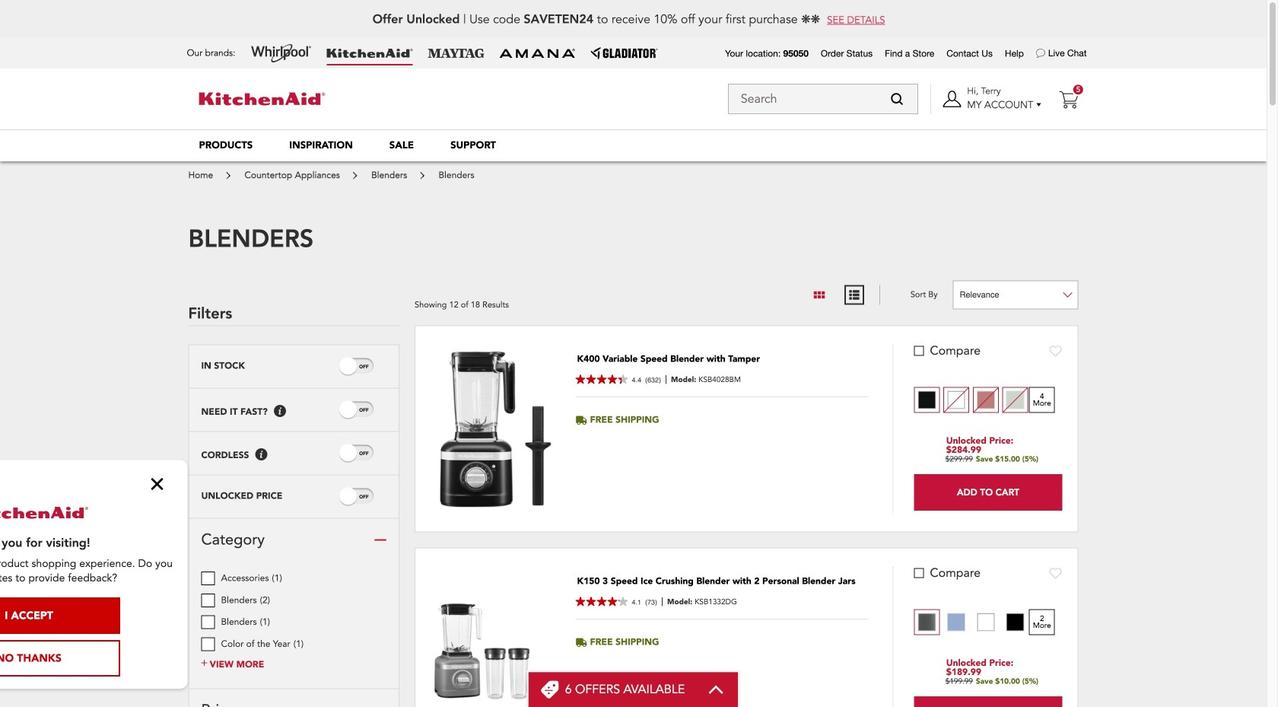 Task type: vqa. For each thing, say whether or not it's contained in the screenshot.
In Stock filter is off switch
yes



Task type: locate. For each thing, give the bounding box(es) containing it.
1 vertical spatial kitchenaid image
[[199, 93, 325, 105]]

2 add to wish list image from the top
[[1050, 567, 1063, 579]]

add to wish list image for onyx black image
[[1050, 567, 1063, 579]]

close image
[[222, 478, 235, 491]]

1 horizontal spatial tooltip
[[274, 405, 286, 417]]

tooltip right need it fast? element at bottom left
[[274, 405, 286, 417]]

0 vertical spatial tooltip
[[274, 405, 286, 417]]

1 vertical spatial add to wish list image
[[1050, 567, 1063, 579]]

whirlpool image
[[251, 44, 312, 62]]

0 horizontal spatial white image
[[948, 391, 966, 409]]

black matte image
[[918, 391, 936, 409]]

inspiration element
[[289, 139, 353, 152]]

1 horizontal spatial white image
[[977, 613, 996, 631]]

dialog
[[0, 460, 259, 689]]

need it fast? filter is off switch
[[359, 406, 369, 414]]

tooltip
[[274, 405, 286, 417], [255, 448, 267, 460]]

white image right black matte icon
[[948, 391, 966, 409]]

cordless filter is off switch
[[359, 449, 369, 457]]

k400 variable speed blender with tamper image
[[431, 345, 560, 513]]

0 vertical spatial add to wish list image
[[1050, 345, 1063, 357]]

0 horizontal spatial kitchenaid image
[[199, 93, 325, 105]]

white image right blue velvet image
[[977, 613, 996, 631]]

blue velvet image
[[948, 613, 966, 631]]

0 vertical spatial kitchenaid image
[[327, 49, 413, 58]]

add to wish list image
[[1050, 345, 1063, 357], [1050, 567, 1063, 579]]

cordless element
[[201, 450, 249, 461]]

amana image
[[500, 48, 576, 59]]

white image
[[948, 391, 966, 409], [977, 613, 996, 631]]

1 vertical spatial tooltip
[[255, 448, 267, 460]]

add to wish list image for pistachio image
[[1050, 345, 1063, 357]]

menu
[[181, 129, 1087, 161]]

tooltip for 'cordless' element
[[255, 448, 267, 460]]

tooltip right 'cordless' element
[[255, 448, 267, 460]]

tooltip for need it fast? element at bottom left
[[274, 405, 286, 417]]

kitchenaid image
[[327, 49, 413, 58], [199, 93, 325, 105]]

1 add to wish list image from the top
[[1050, 345, 1063, 357]]

0 horizontal spatial tooltip
[[255, 448, 267, 460]]



Task type: describe. For each thing, give the bounding box(es) containing it.
Search search field
[[728, 84, 919, 114]]

sale element
[[390, 139, 414, 152]]

onyx black image
[[1007, 613, 1025, 631]]

pistachio image
[[1007, 391, 1025, 409]]

product grid view image
[[813, 288, 826, 302]]

maytag image
[[428, 49, 484, 58]]

1 horizontal spatial kitchenaid image
[[327, 49, 413, 58]]

gladiator_grey image
[[591, 47, 658, 59]]

category image
[[374, 534, 387, 546]]

unlocked price filter is off switch
[[359, 493, 369, 501]]

kitchenaid logo image
[[27, 498, 174, 528]]

in stock filter is off switch
[[359, 363, 369, 371]]

products element
[[199, 139, 253, 152]]

0 vertical spatial white image
[[948, 391, 966, 409]]

support element
[[451, 139, 496, 152]]

need it fast? element
[[201, 407, 268, 418]]

matte dried rose image
[[977, 391, 996, 409]]

k150 3 speed ice crushing blender with 2 personal blender jars image
[[431, 600, 560, 702]]

1 vertical spatial white image
[[977, 613, 996, 631]]

matte charcoal grey image
[[918, 613, 936, 631]]



